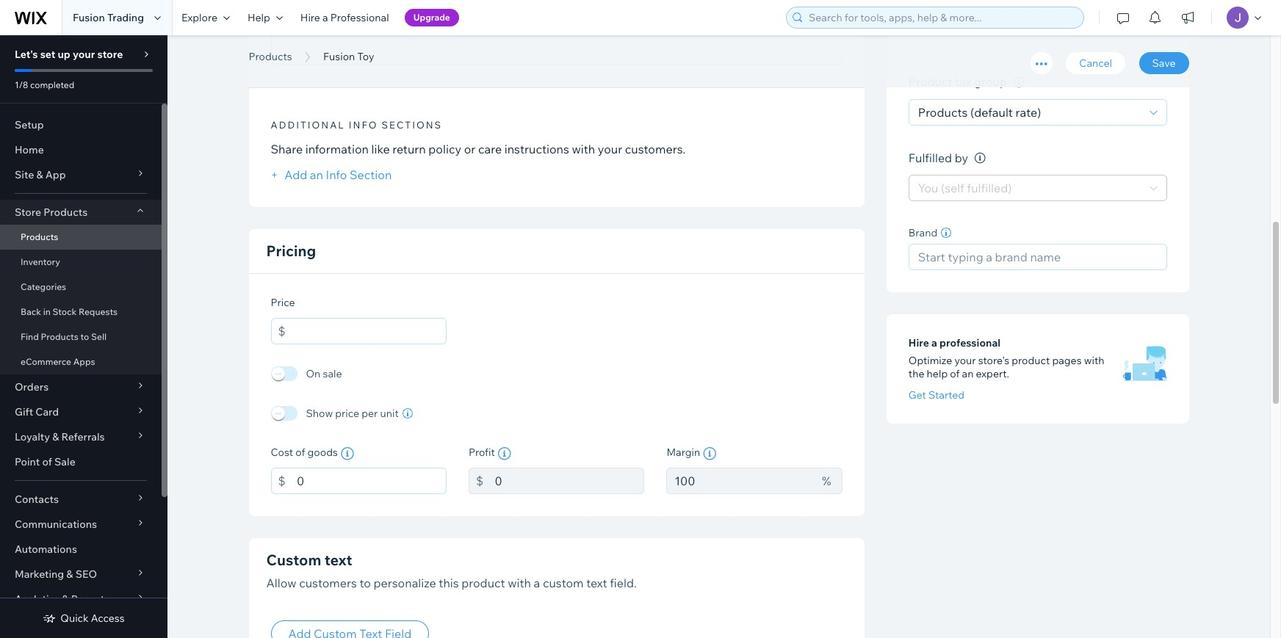 Task type: describe. For each thing, give the bounding box(es) containing it.
automations
[[15, 543, 77, 556]]

point
[[15, 456, 40, 469]]

with for information
[[572, 142, 595, 157]]

info tooltip image for cost of goods
[[341, 448, 354, 461]]

of for point of sale
[[42, 456, 52, 469]]

communications button
[[0, 512, 162, 537]]

products (default rate)
[[918, 105, 1041, 120]]

loyalty & referrals
[[15, 431, 105, 444]]

trading
[[107, 11, 144, 24]]

up
[[58, 48, 70, 61]]

store products button
[[0, 200, 162, 225]]

cancel
[[1080, 57, 1112, 70]]

hire a professional link
[[292, 0, 398, 35]]

marketing
[[15, 568, 64, 581]]

quick
[[60, 612, 89, 625]]

help
[[927, 368, 948, 381]]

pricing
[[266, 242, 316, 260]]

product inside "optimize your store's product pages with the help of an expert."
[[1012, 355, 1050, 368]]

this
[[439, 576, 459, 591]]

price
[[335, 407, 359, 420]]

referrals
[[61, 431, 105, 444]]

professional
[[940, 337, 1001, 350]]

orders
[[15, 381, 49, 394]]

info tooltip image for fulfilled by
[[975, 153, 986, 164]]

personalize
[[374, 576, 436, 591]]

1 vertical spatial info tooltip image
[[703, 448, 717, 461]]

care
[[478, 142, 502, 157]]

fusion toy down hire a professional
[[249, 32, 384, 65]]

1 vertical spatial text
[[586, 576, 607, 591]]

instructions
[[505, 142, 569, 157]]

advanced
[[904, 20, 975, 38]]

fulfilled
[[909, 151, 952, 165]]

set
[[40, 48, 55, 61]]

additional
[[271, 119, 345, 131]]

categories link
[[0, 275, 162, 300]]

expert.
[[976, 368, 1010, 381]]

products inside dropdown button
[[44, 206, 88, 219]]

product tax group
[[909, 74, 1010, 89]]

cancel button
[[1066, 52, 1126, 74]]

let's set up your store
[[15, 48, 123, 61]]

quick access button
[[43, 612, 125, 625]]

share information like return policy or care instructions with your customers.
[[271, 142, 686, 157]]

Start typing a brand name field
[[914, 245, 1162, 270]]

group
[[975, 74, 1007, 89]]

contacts button
[[0, 487, 162, 512]]

like
[[371, 142, 390, 157]]

you (self fulfilled)
[[918, 181, 1012, 196]]

in
[[43, 306, 51, 317]]

ecommerce apps link
[[0, 350, 162, 375]]

sale
[[54, 456, 76, 469]]

find products to sell
[[21, 331, 107, 342]]

$ for %
[[476, 474, 484, 489]]

& for analytics
[[62, 593, 69, 606]]

store
[[15, 206, 41, 219]]

by
[[955, 151, 969, 165]]

show price per unit
[[306, 407, 399, 420]]

profit
[[469, 446, 495, 459]]

get started
[[909, 389, 965, 402]]

section
[[350, 168, 392, 182]]

store products
[[15, 206, 88, 219]]

to inside find products to sell "link"
[[80, 331, 89, 342]]

marketing & seo
[[15, 568, 97, 581]]

fusion toy form
[[168, 0, 1281, 639]]

share
[[271, 142, 303, 157]]

custom text allow customers to personalize this product with a custom text field.
[[266, 551, 637, 591]]

custom
[[543, 576, 584, 591]]

margin
[[667, 446, 700, 459]]

optimize
[[909, 355, 952, 368]]

goods
[[308, 446, 338, 459]]

ecommerce apps
[[21, 356, 95, 367]]

get
[[909, 389, 927, 402]]

1/8 completed
[[15, 79, 74, 90]]

or
[[464, 142, 476, 157]]

hire for hire a professional
[[909, 337, 929, 350]]

your inside "optimize your store's product pages with the help of an expert."
[[955, 355, 976, 368]]

loyalty & referrals button
[[0, 425, 162, 450]]

you
[[918, 181, 939, 196]]

info
[[326, 168, 347, 182]]

1 horizontal spatial info tooltip image
[[1014, 77, 1025, 88]]

custom
[[266, 551, 321, 570]]

site
[[15, 168, 34, 181]]

your inside sidebar element
[[73, 48, 95, 61]]

sections
[[382, 119, 442, 131]]

store
[[97, 48, 123, 61]]

brand
[[909, 227, 938, 240]]

app
[[45, 168, 66, 181]]

inventory link
[[0, 250, 162, 275]]

0 horizontal spatial an
[[310, 168, 323, 182]]

analytics & reports button
[[0, 587, 162, 612]]

fulfilled by
[[909, 151, 969, 165]]

marketing & seo button
[[0, 562, 162, 587]]

& for marketing
[[66, 568, 73, 581]]

return
[[393, 142, 426, 157]]

analytics
[[15, 593, 60, 606]]

show
[[306, 407, 333, 420]]

communications
[[15, 518, 97, 531]]

info tooltip image for profit
[[498, 448, 511, 461]]



Task type: vqa. For each thing, say whether or not it's contained in the screenshot.
Orders dropdown button
yes



Task type: locate. For each thing, give the bounding box(es) containing it.
info tooltip image right margin
[[703, 448, 717, 461]]

products down help button
[[249, 50, 292, 63]]

contacts
[[15, 493, 59, 506]]

loyalty
[[15, 431, 50, 444]]

tax
[[955, 74, 972, 89]]

pages
[[1053, 355, 1082, 368]]

2 horizontal spatial info tooltip image
[[975, 153, 986, 164]]

point of sale link
[[0, 450, 162, 475]]

1 horizontal spatial info tooltip image
[[498, 448, 511, 461]]

help
[[248, 11, 270, 24]]

apps
[[73, 356, 95, 367]]

customers
[[299, 576, 357, 591]]

allow
[[266, 576, 297, 591]]

info tooltip image right by
[[975, 153, 986, 164]]

unit
[[380, 407, 399, 420]]

$ down price
[[278, 324, 286, 339]]

with inside the custom text allow customers to personalize this product with a custom text field.
[[508, 576, 531, 591]]

0 horizontal spatial of
[[42, 456, 52, 469]]

2 vertical spatial with
[[508, 576, 531, 591]]

of right help
[[950, 368, 960, 381]]

0 horizontal spatial info tooltip image
[[341, 448, 354, 461]]

Search for tools, apps, help & more... field
[[805, 7, 1079, 28]]

0 horizontal spatial a
[[323, 11, 328, 24]]

toy
[[339, 32, 384, 65], [357, 50, 374, 63]]

price
[[271, 296, 295, 309]]

of right cost
[[296, 446, 305, 459]]

product inside the custom text allow customers to personalize this product with a custom text field.
[[462, 576, 505, 591]]

1 vertical spatial hire
[[909, 337, 929, 350]]

fusion down hire a professional link
[[323, 50, 355, 63]]

your left "customers."
[[598, 142, 623, 157]]

quick access
[[60, 612, 125, 625]]

back in stock requests link
[[0, 300, 162, 325]]

to left sell
[[80, 331, 89, 342]]

1 horizontal spatial of
[[296, 446, 305, 459]]

2 horizontal spatial of
[[950, 368, 960, 381]]

upgrade button
[[405, 9, 459, 26]]

products up ecommerce apps
[[41, 331, 78, 342]]

stock
[[53, 306, 77, 317]]

0 vertical spatial hire
[[300, 11, 320, 24]]

fusion toy down hire a professional link
[[323, 50, 374, 63]]

find
[[21, 331, 39, 342]]

info tooltip image right goods
[[341, 448, 354, 461]]

home
[[15, 143, 44, 157]]

1 vertical spatial an
[[962, 368, 974, 381]]

hire inside fusion toy form
[[909, 337, 929, 350]]

back
[[21, 306, 41, 317]]

0 vertical spatial products link
[[241, 49, 300, 64]]

text
[[325, 551, 352, 570], [586, 576, 607, 591]]

get started link
[[909, 389, 965, 402]]

1 vertical spatial to
[[360, 576, 371, 591]]

product
[[1012, 355, 1050, 368], [462, 576, 505, 591]]

0 horizontal spatial hire
[[300, 11, 320, 24]]

products right store
[[44, 206, 88, 219]]

hire for hire a professional
[[300, 11, 320, 24]]

hire a professional
[[300, 11, 389, 24]]

0 vertical spatial product
[[1012, 355, 1050, 368]]

1 horizontal spatial product
[[1012, 355, 1050, 368]]

& left seo
[[66, 568, 73, 581]]

products down product
[[918, 105, 968, 120]]

1 vertical spatial product
[[462, 576, 505, 591]]

an
[[310, 168, 323, 182], [962, 368, 974, 381]]

0 vertical spatial with
[[572, 142, 595, 157]]

your down professional
[[955, 355, 976, 368]]

a inside the custom text allow customers to personalize this product with a custom text field.
[[534, 576, 540, 591]]

& inside the site & app popup button
[[36, 168, 43, 181]]

1 horizontal spatial products link
[[241, 49, 300, 64]]

gift
[[15, 406, 33, 419]]

policy
[[429, 142, 462, 157]]

hire up optimize
[[909, 337, 929, 350]]

0 horizontal spatial product
[[462, 576, 505, 591]]

professional
[[331, 11, 389, 24]]

& inside analytics & reports 'dropdown button'
[[62, 593, 69, 606]]

with for text
[[508, 576, 531, 591]]

an left info
[[310, 168, 323, 182]]

store's
[[979, 355, 1010, 368]]

1 vertical spatial products link
[[0, 225, 162, 250]]

& inside the loyalty & referrals dropdown button
[[52, 431, 59, 444]]

information
[[305, 142, 369, 157]]

0 horizontal spatial text
[[325, 551, 352, 570]]

an left expert.
[[962, 368, 974, 381]]

save button
[[1139, 52, 1189, 74]]

1 horizontal spatial a
[[534, 576, 540, 591]]

& inside marketing & seo dropdown button
[[66, 568, 73, 581]]

$
[[278, 324, 286, 339], [278, 474, 286, 489], [476, 474, 484, 489]]

sell
[[91, 331, 107, 342]]

0 vertical spatial info tooltip image
[[1014, 77, 1025, 88]]

home link
[[0, 137, 162, 162]]

card
[[35, 406, 59, 419]]

None text field
[[297, 318, 447, 345], [495, 468, 645, 495], [297, 318, 447, 345], [495, 468, 645, 495]]

on
[[306, 367, 321, 381]]

analytics & reports
[[15, 593, 110, 606]]

of for cost of goods
[[296, 446, 305, 459]]

of inside "optimize your store's product pages with the help of an expert."
[[950, 368, 960, 381]]

gift card
[[15, 406, 59, 419]]

0 horizontal spatial with
[[508, 576, 531, 591]]

text left "field." at bottom
[[586, 576, 607, 591]]

the
[[909, 368, 925, 381]]

& right loyalty
[[52, 431, 59, 444]]

a for professional
[[323, 11, 328, 24]]

fusion trading
[[73, 11, 144, 24]]

(self
[[941, 181, 965, 196]]

& up quick
[[62, 593, 69, 606]]

product
[[909, 74, 953, 89]]

cost
[[271, 446, 293, 459]]

hire right help button
[[300, 11, 320, 24]]

1 horizontal spatial with
[[572, 142, 595, 157]]

0 vertical spatial an
[[310, 168, 323, 182]]

0 vertical spatial your
[[73, 48, 95, 61]]

sidebar element
[[0, 35, 168, 639]]

1 vertical spatial a
[[932, 337, 938, 350]]

add an info section link
[[271, 168, 392, 182]]

0 horizontal spatial info tooltip image
[[703, 448, 717, 461]]

1 vertical spatial with
[[1084, 355, 1105, 368]]

info tooltip image
[[1014, 77, 1025, 88], [703, 448, 717, 461]]

2 vertical spatial your
[[955, 355, 976, 368]]

None text field
[[297, 468, 447, 495], [667, 468, 815, 495], [297, 468, 447, 495], [667, 468, 815, 495]]

product left pages
[[1012, 355, 1050, 368]]

1 horizontal spatial an
[[962, 368, 974, 381]]

info
[[349, 119, 378, 131]]

a for professional
[[932, 337, 938, 350]]

products link
[[241, 49, 300, 64], [0, 225, 162, 250]]

$ down profit
[[476, 474, 484, 489]]

to right customers
[[360, 576, 371, 591]]

customers.
[[625, 142, 686, 157]]

fusion toy
[[249, 32, 384, 65], [323, 50, 374, 63]]

categories
[[21, 281, 66, 292]]

1 horizontal spatial text
[[586, 576, 607, 591]]

sale
[[323, 367, 342, 381]]

completed
[[30, 79, 74, 90]]

info tooltip image right profit
[[498, 448, 511, 461]]

of inside 'link'
[[42, 456, 52, 469]]

product right this
[[462, 576, 505, 591]]

an inside "optimize your store's product pages with the help of an expert."
[[962, 368, 974, 381]]

a left professional
[[323, 11, 328, 24]]

0 horizontal spatial products link
[[0, 225, 162, 250]]

0 vertical spatial to
[[80, 331, 89, 342]]

(default
[[971, 105, 1013, 120]]

additional info sections
[[271, 119, 442, 131]]

0 vertical spatial text
[[325, 551, 352, 570]]

1 vertical spatial your
[[598, 142, 623, 157]]

with right pages
[[1084, 355, 1105, 368]]

seo
[[75, 568, 97, 581]]

ecommerce
[[21, 356, 71, 367]]

products inside "link"
[[41, 331, 78, 342]]

save
[[1153, 57, 1176, 70]]

info tooltip image right group
[[1014, 77, 1025, 88]]

& for site
[[36, 168, 43, 181]]

point of sale
[[15, 456, 76, 469]]

with right instructions
[[572, 142, 595, 157]]

with left custom
[[508, 576, 531, 591]]

1 horizontal spatial hire
[[909, 337, 929, 350]]

fusion down help
[[249, 32, 333, 65]]

your right up
[[73, 48, 95, 61]]

to inside the custom text allow customers to personalize this product with a custom text field.
[[360, 576, 371, 591]]

back in stock requests
[[21, 306, 118, 317]]

2 horizontal spatial your
[[955, 355, 976, 368]]

started
[[929, 389, 965, 402]]

0 horizontal spatial to
[[80, 331, 89, 342]]

with inside "optimize your store's product pages with the help of an expert."
[[1084, 355, 1105, 368]]

2 vertical spatial a
[[534, 576, 540, 591]]

products link down store products
[[0, 225, 162, 250]]

a up optimize
[[932, 337, 938, 350]]

automations link
[[0, 537, 162, 562]]

explore
[[182, 11, 217, 24]]

products up the inventory
[[21, 231, 58, 242]]

2 horizontal spatial a
[[932, 337, 938, 350]]

of left sale
[[42, 456, 52, 469]]

hire
[[300, 11, 320, 24], [909, 337, 929, 350]]

inventory
[[21, 256, 60, 267]]

find products to sell link
[[0, 325, 162, 350]]

text up customers
[[325, 551, 352, 570]]

on sale
[[306, 367, 342, 381]]

0 vertical spatial a
[[323, 11, 328, 24]]

1 horizontal spatial your
[[598, 142, 623, 157]]

products link down help button
[[241, 49, 300, 64]]

gift card button
[[0, 400, 162, 425]]

& right site
[[36, 168, 43, 181]]

2 horizontal spatial with
[[1084, 355, 1105, 368]]

fusion left trading
[[73, 11, 105, 24]]

info tooltip image
[[975, 153, 986, 164], [341, 448, 354, 461], [498, 448, 511, 461]]

0 horizontal spatial your
[[73, 48, 95, 61]]

access
[[91, 612, 125, 625]]

$ for on sale
[[278, 324, 286, 339]]

1 horizontal spatial to
[[360, 576, 371, 591]]

& for loyalty
[[52, 431, 59, 444]]

upgrade
[[413, 12, 450, 23]]

$ down cost
[[278, 474, 286, 489]]

a left custom
[[534, 576, 540, 591]]



